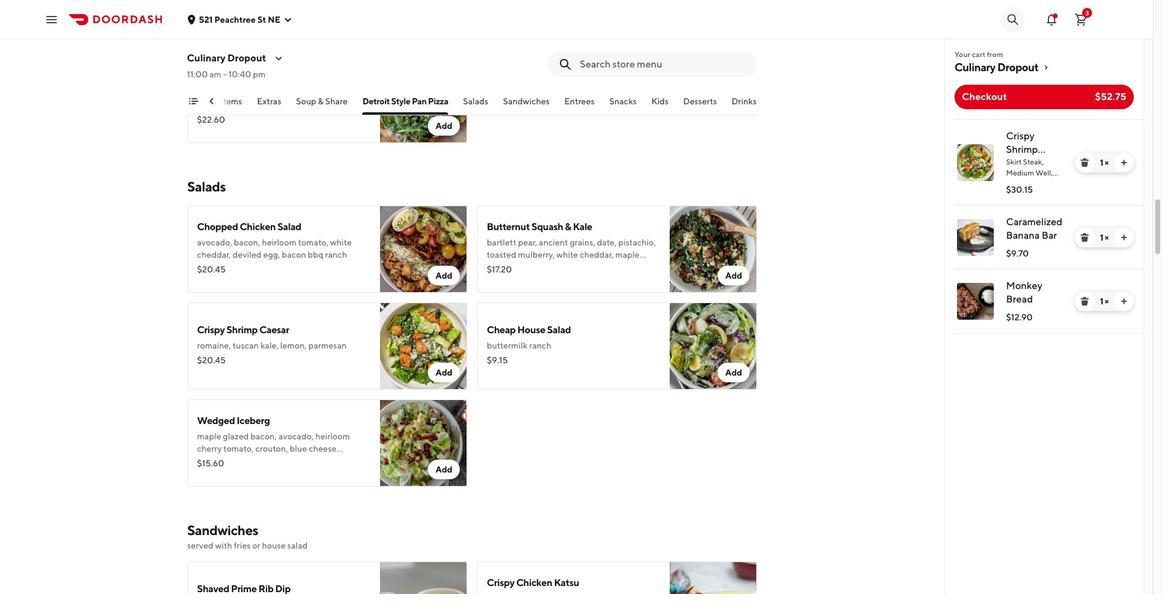 Task type: locate. For each thing, give the bounding box(es) containing it.
culinary dropout
[[187, 52, 266, 64], [955, 61, 1039, 74]]

crispy inside crispy shrimp caesar
[[1006, 130, 1035, 142]]

iceberg
[[237, 415, 270, 427]]

0 horizontal spatial white
[[330, 238, 352, 247]]

white
[[330, 238, 352, 247], [557, 250, 578, 260]]

0 horizontal spatial caesar
[[259, 324, 289, 336]]

black truffle mushroom pizza smoked onion alfredo, mozzarella cheese, arugula $22.60
[[197, 71, 358, 125]]

add button for crispy shrimp caesar
[[428, 363, 460, 383]]

1 horizontal spatial crispy
[[487, 577, 515, 589]]

2 remove item from cart image from the top
[[1080, 297, 1090, 306]]

0 vertical spatial &
[[318, 96, 324, 106]]

ranch inside chopped chicken salad avocado, bacon, heirloom tomato, white cheddar, deviled egg, bacon bbq ranch $20.45
[[325, 250, 347, 260]]

add for butternut squash & kale
[[725, 271, 742, 281]]

checkout
[[962, 91, 1007, 103]]

sandwiches
[[504, 96, 550, 106], [187, 523, 258, 539]]

0 vertical spatial crispy shrimp caesar image
[[957, 144, 994, 181]]

521 peachtree st ne
[[199, 14, 281, 24]]

salad
[[287, 541, 308, 551]]

served
[[187, 541, 214, 551]]

3 $20.45 from the top
[[197, 356, 226, 365]]

0 horizontal spatial salad
[[278, 221, 301, 233]]

list
[[945, 119, 1144, 334]]

tomato, down glazed
[[224, 444, 254, 454]]

add for cheap house salad
[[725, 368, 742, 378]]

avocado, inside chopped chicken salad avocado, bacon, heirloom tomato, white cheddar, deviled egg, bacon bbq ranch $20.45
[[197, 238, 232, 247]]

smoked
[[197, 88, 228, 98]]

peachtree
[[214, 14, 256, 24]]

sandwiches up with
[[187, 523, 258, 539]]

avocado,
[[197, 238, 232, 247], [279, 432, 314, 442]]

1 × from the top
[[1105, 158, 1109, 168]]

salad for chopped chicken salad
[[278, 221, 301, 233]]

1 horizontal spatial sandwiches
[[504, 96, 550, 106]]

salad up bacon
[[278, 221, 301, 233]]

1 horizontal spatial maple
[[616, 250, 640, 260]]

monkey bread
[[1006, 280, 1043, 305]]

1 vertical spatial add one to cart image
[[1119, 297, 1129, 306]]

0 horizontal spatial crispy
[[197, 324, 225, 336]]

cheddar,
[[197, 250, 231, 260], [580, 250, 614, 260]]

1 vertical spatial crispy shrimp caesar image
[[380, 303, 467, 390]]

0 vertical spatial pizza
[[302, 71, 325, 83]]

1 vertical spatial shrimp
[[1018, 179, 1042, 189]]

1 vertical spatial 1 ×
[[1100, 233, 1109, 243]]

heirloom up cheese
[[315, 432, 350, 442]]

caesar
[[1006, 157, 1037, 169], [259, 324, 289, 336]]

notification bell image
[[1045, 12, 1059, 27]]

1 vertical spatial ×
[[1105, 233, 1109, 243]]

$20.45 left st
[[197, 18, 226, 28]]

buttermilk
[[487, 341, 528, 351]]

shrimp up skirt
[[1006, 144, 1038, 155]]

ranch right bbq
[[325, 250, 347, 260]]

caramelized banana bar image
[[957, 219, 994, 256]]

0 horizontal spatial avocado,
[[197, 238, 232, 247]]

deviled
[[233, 250, 262, 260]]

salads
[[463, 96, 489, 106], [187, 179, 226, 195]]

shrimp
[[1006, 144, 1038, 155], [1018, 179, 1042, 189], [227, 324, 258, 336]]

chopped chicken salad image
[[380, 206, 467, 293]]

remove item from cart image for monkey bread
[[1080, 297, 1090, 306]]

drinks
[[732, 96, 757, 106]]

caesar inside crispy shrimp caesar
[[1006, 157, 1037, 169]]

521 peachtree st ne button
[[187, 14, 293, 24]]

remove item from cart image right bar
[[1080, 233, 1090, 243]]

1 horizontal spatial crispy shrimp caesar image
[[957, 144, 994, 181]]

0 vertical spatial sandwiches
[[504, 96, 550, 106]]

bacon, up deviled
[[234, 238, 260, 247]]

2 1 × from the top
[[1100, 233, 1109, 243]]

2 add one to cart image from the top
[[1119, 297, 1129, 306]]

0 vertical spatial chicken
[[240, 221, 276, 233]]

avocado, down "chopped"
[[197, 238, 232, 247]]

wedged iceberg maple glazed bacon, avocado, heirloom cherry tomato, crouton, blue cheese dressing
[[197, 415, 350, 466]]

×
[[1105, 158, 1109, 168], [1105, 233, 1109, 243], [1105, 297, 1109, 306]]

0 vertical spatial heirloom
[[262, 238, 297, 247]]

maple inside wedged iceberg maple glazed bacon, avocado, heirloom cherry tomato, crouton, blue cheese dressing
[[197, 432, 221, 442]]

wedged
[[197, 415, 235, 427]]

1 vertical spatial heirloom
[[315, 432, 350, 442]]

salads left 'sandwiches' 'button'
[[463, 96, 489, 106]]

or
[[252, 541, 260, 551]]

no
[[1006, 179, 1017, 189]]

steak,
[[1023, 157, 1044, 166]]

bar
[[1042, 230, 1057, 241]]

1
[[1100, 158, 1104, 168], [1100, 233, 1104, 243], [1100, 297, 1104, 306]]

popular items button
[[189, 95, 243, 115]]

0 horizontal spatial cheddar,
[[197, 250, 231, 260]]

bacon, inside wedged iceberg maple glazed bacon, avocado, heirloom cherry tomato, crouton, blue cheese dressing
[[251, 432, 277, 442]]

0 horizontal spatial crispy shrimp caesar image
[[380, 303, 467, 390]]

0 vertical spatial shrimp
[[1006, 144, 1038, 155]]

dropout
[[228, 52, 266, 64], [998, 61, 1039, 74]]

0 vertical spatial tomato,
[[298, 238, 328, 247]]

pizza inside black truffle mushroom pizza smoked onion alfredo, mozzarella cheese, arugula $22.60
[[302, 71, 325, 83]]

& left the kale
[[565, 221, 571, 233]]

1 vertical spatial pizza
[[429, 96, 449, 106]]

1 remove item from cart image from the top
[[1080, 233, 1090, 243]]

crispy chicken katsu image
[[670, 562, 757, 594]]

1 vertical spatial salad
[[547, 324, 571, 336]]

cheap house salad buttermilk ranch $9.15
[[487, 324, 571, 365]]

1 for caesar
[[1100, 158, 1104, 168]]

tuscan
[[233, 341, 259, 351]]

$20.45 down romaine, at the left
[[197, 356, 226, 365]]

1 cheddar, from the left
[[197, 250, 231, 260]]

2 vertical spatial 1
[[1100, 297, 1104, 306]]

add one to cart image
[[1119, 233, 1129, 243]]

tomato, up bbq
[[298, 238, 328, 247]]

× for bar
[[1105, 233, 1109, 243]]

0 horizontal spatial ranch
[[325, 250, 347, 260]]

0 horizontal spatial maple
[[197, 432, 221, 442]]

pizza up mozzarella
[[302, 71, 325, 83]]

detroit
[[363, 96, 390, 106]]

sandwiches inside sandwiches served with fries or house salad
[[187, 523, 258, 539]]

tomato,
[[298, 238, 328, 247], [224, 444, 254, 454]]

chicken
[[240, 221, 276, 233], [516, 577, 552, 589]]

1 vertical spatial tomato,
[[224, 444, 254, 454]]

cheddar, down date, on the right top
[[580, 250, 614, 260]]

crispy shrimp caesar
[[1006, 130, 1038, 169]]

& inside soup & share "button"
[[318, 96, 324, 106]]

1 horizontal spatial heirloom
[[315, 432, 350, 442]]

add one to cart image
[[1119, 158, 1129, 168], [1119, 297, 1129, 306]]

pizza right pan
[[429, 96, 449, 106]]

popular items
[[189, 96, 243, 106]]

shrimp down medium
[[1018, 179, 1042, 189]]

1 horizontal spatial caesar
[[1006, 157, 1037, 169]]

dropout down from
[[998, 61, 1039, 74]]

0 horizontal spatial sandwiches
[[187, 523, 258, 539]]

caesar for crispy shrimp caesar
[[1006, 157, 1037, 169]]

chicken up deviled
[[240, 221, 276, 233]]

salad
[[278, 221, 301, 233], [547, 324, 571, 336]]

1 horizontal spatial &
[[565, 221, 571, 233]]

3 × from the top
[[1105, 297, 1109, 306]]

ne
[[268, 14, 281, 24]]

2 vertical spatial $20.45
[[197, 356, 226, 365]]

0 vertical spatial $20.45
[[197, 18, 226, 28]]

0 vertical spatial salads
[[463, 96, 489, 106]]

1 horizontal spatial ranch
[[529, 341, 552, 351]]

$12.90
[[1006, 313, 1033, 322]]

pm
[[253, 69, 266, 79]]

1 1 from the top
[[1100, 158, 1104, 168]]

pan
[[412, 96, 427, 106]]

salad inside chopped chicken salad avocado, bacon, heirloom tomato, white cheddar, deviled egg, bacon bbq ranch $20.45
[[278, 221, 301, 233]]

am
[[210, 69, 222, 79]]

pear,
[[518, 238, 537, 247]]

0 vertical spatial avocado,
[[197, 238, 232, 247]]

1 horizontal spatial culinary
[[955, 61, 996, 74]]

shrimp for crispy shrimp caesar romaine, tuscan kale, lemon, parmesan $20.45
[[227, 324, 258, 336]]

0 vertical spatial crispy
[[1006, 130, 1035, 142]]

1 horizontal spatial white
[[557, 250, 578, 260]]

culinary dropout up 11:00 am - 10:40 pm
[[187, 52, 266, 64]]

0 vertical spatial ranch
[[325, 250, 347, 260]]

add button
[[428, 116, 460, 136], [428, 266, 460, 286], [718, 266, 750, 286], [428, 363, 460, 383], [718, 363, 750, 383], [428, 460, 460, 480]]

$20.45 down "chopped"
[[197, 265, 226, 274]]

521
[[199, 14, 213, 24]]

0 horizontal spatial chicken
[[240, 221, 276, 233]]

1 vertical spatial 1
[[1100, 233, 1104, 243]]

ranch down house
[[529, 341, 552, 351]]

11:00
[[187, 69, 208, 79]]

heirloom up egg,
[[262, 238, 297, 247]]

2 vertical spatial 1 ×
[[1100, 297, 1109, 306]]

salad right house
[[547, 324, 571, 336]]

drinks button
[[732, 95, 757, 115]]

add for chopped chicken salad
[[436, 271, 453, 281]]

0 vertical spatial 1
[[1100, 158, 1104, 168]]

skirt steak, medium well, no shrimp $30.15
[[1006, 157, 1053, 195]]

shrimp up the tuscan
[[227, 324, 258, 336]]

1 for bar
[[1100, 233, 1104, 243]]

snacks
[[610, 96, 637, 106]]

3
[[1086, 9, 1089, 16]]

maple
[[616, 250, 640, 260], [197, 432, 221, 442]]

crispy shrimp caesar romaine, tuscan kale, lemon, parmesan $20.45
[[197, 324, 347, 365]]

1 vertical spatial $20.45
[[197, 265, 226, 274]]

sandwiches for sandwiches served with fries or house salad
[[187, 523, 258, 539]]

cheddar, down "chopped"
[[197, 250, 231, 260]]

parmesan
[[309, 341, 347, 351]]

black truffle mushroom pizza image
[[380, 56, 467, 143]]

0 horizontal spatial tomato,
[[224, 444, 254, 454]]

add one to cart image for monkey bread
[[1119, 297, 1129, 306]]

1 vertical spatial crispy
[[197, 324, 225, 336]]

0 horizontal spatial heirloom
[[262, 238, 297, 247]]

caesar inside crispy shrimp caesar romaine, tuscan kale, lemon, parmesan $20.45
[[259, 324, 289, 336]]

1 horizontal spatial salads
[[463, 96, 489, 106]]

remove item from cart image
[[1080, 233, 1090, 243], [1080, 297, 1090, 306]]

culinary down cart
[[955, 61, 996, 74]]

remove item from cart image right the "monkey bread" at right
[[1080, 297, 1090, 306]]

1 vertical spatial remove item from cart image
[[1080, 297, 1090, 306]]

1 horizontal spatial salad
[[547, 324, 571, 336]]

1 vertical spatial caesar
[[259, 324, 289, 336]]

crispy shrimp caesar image
[[957, 144, 994, 181], [380, 303, 467, 390]]

chicken inside chopped chicken salad avocado, bacon, heirloom tomato, white cheddar, deviled egg, bacon bbq ranch $20.45
[[240, 221, 276, 233]]

0 vertical spatial bacon,
[[234, 238, 260, 247]]

bacon,
[[234, 238, 260, 247], [251, 432, 277, 442]]

add
[[436, 121, 453, 131], [436, 271, 453, 281], [725, 271, 742, 281], [436, 368, 453, 378], [725, 368, 742, 378], [436, 465, 453, 475]]

bacon, inside chopped chicken salad avocado, bacon, heirloom tomato, white cheddar, deviled egg, bacon bbq ranch $20.45
[[234, 238, 260, 247]]

heirloom
[[262, 238, 297, 247], [315, 432, 350, 442]]

caramelized banana bar
[[1006, 216, 1063, 241]]

shrimp inside crispy shrimp caesar romaine, tuscan kale, lemon, parmesan $20.45
[[227, 324, 258, 336]]

1 add one to cart image from the top
[[1119, 158, 1129, 168]]

2 1 from the top
[[1100, 233, 1104, 243]]

soup
[[296, 96, 317, 106]]

1 vertical spatial avocado,
[[279, 432, 314, 442]]

0 horizontal spatial salads
[[187, 179, 226, 195]]

0 horizontal spatial &
[[318, 96, 324, 106]]

maple down pistachio,
[[616, 250, 640, 260]]

$52.75
[[1095, 91, 1127, 103]]

toasted
[[487, 250, 516, 260]]

chicken left katsu
[[516, 577, 552, 589]]

1 vertical spatial &
[[565, 221, 571, 233]]

1 vertical spatial chicken
[[516, 577, 552, 589]]

list containing crispy shrimp caesar
[[945, 119, 1144, 334]]

0 vertical spatial white
[[330, 238, 352, 247]]

1 horizontal spatial pizza
[[429, 96, 449, 106]]

sandwiches button
[[504, 95, 550, 115]]

shrimp inside skirt steak, medium well, no shrimp $30.15
[[1018, 179, 1042, 189]]

0 vertical spatial salad
[[278, 221, 301, 233]]

salad inside cheap house salad buttermilk ranch $9.15
[[547, 324, 571, 336]]

white inside chopped chicken salad avocado, bacon, heirloom tomato, white cheddar, deviled egg, bacon bbq ranch $20.45
[[330, 238, 352, 247]]

1 horizontal spatial tomato,
[[298, 238, 328, 247]]

open menu image
[[44, 12, 59, 27]]

1 vertical spatial ranch
[[529, 341, 552, 351]]

kale
[[573, 221, 592, 233]]

avocado, up "blue" on the left bottom of page
[[279, 432, 314, 442]]

culinary up 11:00
[[187, 52, 226, 64]]

add button for wedged iceberg
[[428, 460, 460, 480]]

0 vertical spatial caesar
[[1006, 157, 1037, 169]]

2 vertical spatial shrimp
[[227, 324, 258, 336]]

monkey bread image
[[957, 283, 994, 320]]

romaine,
[[197, 341, 231, 351]]

crispy for crispy shrimp caesar
[[1006, 130, 1035, 142]]

arugula
[[197, 100, 226, 110]]

maple up cherry on the bottom of the page
[[197, 432, 221, 442]]

1 1 × from the top
[[1100, 158, 1109, 168]]

1 horizontal spatial culinary dropout
[[955, 61, 1039, 74]]

date,
[[597, 238, 617, 247]]

soup & share button
[[296, 95, 348, 115]]

0 vertical spatial remove item from cart image
[[1080, 233, 1090, 243]]

2 horizontal spatial crispy
[[1006, 130, 1035, 142]]

chopped chicken salad avocado, bacon, heirloom tomato, white cheddar, deviled egg, bacon bbq ranch $20.45
[[197, 221, 352, 274]]

1 vertical spatial white
[[557, 250, 578, 260]]

2 × from the top
[[1105, 233, 1109, 243]]

tomato, inside wedged iceberg maple glazed bacon, avocado, heirloom cherry tomato, crouton, blue cheese dressing
[[224, 444, 254, 454]]

0 vertical spatial maple
[[616, 250, 640, 260]]

bacon, up crouton,
[[251, 432, 277, 442]]

2 cheddar, from the left
[[580, 250, 614, 260]]

0 vertical spatial 1 ×
[[1100, 158, 1109, 168]]

0 vertical spatial add one to cart image
[[1119, 158, 1129, 168]]

dropout up '10:40'
[[228, 52, 266, 64]]

2 vertical spatial ×
[[1105, 297, 1109, 306]]

& right soup on the left of the page
[[318, 96, 324, 106]]

1 horizontal spatial chicken
[[516, 577, 552, 589]]

2 vertical spatial crispy
[[487, 577, 515, 589]]

1 horizontal spatial cheddar,
[[580, 250, 614, 260]]

0 vertical spatial ×
[[1105, 158, 1109, 168]]

0 horizontal spatial pizza
[[302, 71, 325, 83]]

1 horizontal spatial avocado,
[[279, 432, 314, 442]]

cheap house salad image
[[670, 303, 757, 390]]

2 $20.45 from the top
[[197, 265, 226, 274]]

1 vertical spatial salads
[[187, 179, 226, 195]]

&
[[318, 96, 324, 106], [565, 221, 571, 233]]

culinary dropout down from
[[955, 61, 1039, 74]]

style
[[392, 96, 411, 106]]

salads up "chopped"
[[187, 179, 226, 195]]

crispy inside crispy shrimp caesar romaine, tuscan kale, lemon, parmesan $20.45
[[197, 324, 225, 336]]

culinary
[[187, 52, 226, 64], [955, 61, 996, 74]]

1 vertical spatial bacon,
[[251, 432, 277, 442]]

1 vertical spatial sandwiches
[[187, 523, 258, 539]]

onion
[[230, 88, 252, 98]]

your
[[955, 50, 971, 59]]

butternut squash & kale image
[[670, 206, 757, 293]]

1 vertical spatial maple
[[197, 432, 221, 442]]

sandwiches right salads button
[[504, 96, 550, 106]]



Task type: describe. For each thing, give the bounding box(es) containing it.
st
[[258, 14, 266, 24]]

scroll menu navigation left image
[[207, 96, 217, 106]]

caesar for crispy shrimp caesar romaine, tuscan kale, lemon, parmesan $20.45
[[259, 324, 289, 336]]

entrees button
[[565, 95, 595, 115]]

1 $20.45 from the top
[[197, 18, 226, 28]]

remove item from cart image
[[1080, 158, 1090, 168]]

10:40
[[229, 69, 252, 79]]

0 horizontal spatial culinary dropout
[[187, 52, 266, 64]]

entrees
[[565, 96, 595, 106]]

3 1 × from the top
[[1100, 297, 1109, 306]]

dressing
[[197, 456, 230, 466]]

heirloom inside wedged iceberg maple glazed bacon, avocado, heirloom cherry tomato, crouton, blue cheese dressing
[[315, 432, 350, 442]]

$30.15
[[1006, 185, 1033, 195]]

chicken for crispy
[[516, 577, 552, 589]]

pizza for pan
[[429, 96, 449, 106]]

crispy for crispy chicken katsu
[[487, 577, 515, 589]]

lemon,
[[280, 341, 307, 351]]

pepperoni & italian sausage pizza image
[[670, 0, 757, 46]]

popular
[[189, 96, 219, 106]]

shaved prime rib dip image
[[380, 562, 467, 594]]

$20.45 inside chopped chicken salad avocado, bacon, heirloom tomato, white cheddar, deviled egg, bacon bbq ranch $20.45
[[197, 265, 226, 274]]

tahini
[[487, 262, 509, 272]]

salad for cheap house salad
[[547, 324, 571, 336]]

$9.15
[[487, 356, 508, 365]]

from
[[987, 50, 1003, 59]]

mozzarella
[[285, 88, 327, 98]]

detroit style pan pizza
[[363, 96, 449, 106]]

add button for butternut squash & kale
[[718, 266, 750, 286]]

with
[[215, 541, 232, 551]]

culinary dropout link
[[955, 60, 1134, 75]]

squash
[[532, 221, 563, 233]]

1 × for bar
[[1100, 233, 1109, 243]]

grains,
[[570, 238, 595, 247]]

mushroom
[[253, 71, 300, 83]]

$9.70
[[1006, 249, 1029, 259]]

$17.20
[[487, 265, 512, 274]]

butternut squash & kale bartlett pear, ancient grains, date, pistachio, toasted mulberry, white cheddar, maple tahini vinaigrette
[[487, 221, 656, 272]]

chicken for chopped
[[240, 221, 276, 233]]

black
[[197, 71, 221, 83]]

house
[[517, 324, 546, 336]]

extras button
[[257, 95, 282, 115]]

cherry
[[197, 444, 222, 454]]

kids button
[[652, 95, 669, 115]]

0 horizontal spatial dropout
[[228, 52, 266, 64]]

cheese pizza image
[[380, 0, 467, 46]]

mulberry,
[[518, 250, 555, 260]]

sandwiches served with fries or house salad
[[187, 523, 308, 551]]

cheddar, inside butternut squash & kale bartlett pear, ancient grains, date, pistachio, toasted mulberry, white cheddar, maple tahini vinaigrette
[[580, 250, 614, 260]]

& inside butternut squash & kale bartlett pear, ancient grains, date, pistachio, toasted mulberry, white cheddar, maple tahini vinaigrette
[[565, 221, 571, 233]]

your cart from
[[955, 50, 1003, 59]]

alfredo,
[[253, 88, 283, 98]]

ranch inside cheap house salad buttermilk ranch $9.15
[[529, 341, 552, 351]]

3 button
[[1069, 7, 1094, 32]]

blue
[[290, 444, 307, 454]]

remove item from cart image for caramelized banana bar
[[1080, 233, 1090, 243]]

crispy chicken katsu
[[487, 577, 579, 589]]

bread
[[1006, 294, 1033, 305]]

butternut
[[487, 221, 530, 233]]

bacon, for iceberg
[[251, 432, 277, 442]]

truffle
[[223, 71, 251, 83]]

ancient
[[539, 238, 568, 247]]

vinaigrette
[[511, 262, 553, 272]]

cheese
[[309, 444, 337, 454]]

crouton,
[[255, 444, 288, 454]]

× for caesar
[[1105, 158, 1109, 168]]

add button for chopped chicken salad
[[428, 266, 460, 286]]

caramelized
[[1006, 216, 1063, 228]]

monkey
[[1006, 280, 1043, 292]]

well,
[[1036, 168, 1053, 177]]

glazed
[[223, 432, 249, 442]]

shrimp for crispy shrimp caesar
[[1006, 144, 1038, 155]]

katsu
[[554, 577, 579, 589]]

menus image
[[274, 53, 284, 63]]

add button for cheap house salad
[[718, 363, 750, 383]]

crispy for crispy shrimp caesar romaine, tuscan kale, lemon, parmesan $20.45
[[197, 324, 225, 336]]

cheese,
[[329, 88, 358, 98]]

house
[[262, 541, 286, 551]]

$20.45 inside crispy shrimp caesar romaine, tuscan kale, lemon, parmesan $20.45
[[197, 356, 226, 365]]

1 × for caesar
[[1100, 158, 1109, 168]]

share
[[326, 96, 348, 106]]

kids
[[652, 96, 669, 106]]

cheap
[[487, 324, 516, 336]]

11:00 am - 10:40 pm
[[187, 69, 266, 79]]

cheddar, inside chopped chicken salad avocado, bacon, heirloom tomato, white cheddar, deviled egg, bacon bbq ranch $20.45
[[197, 250, 231, 260]]

heirloom inside chopped chicken salad avocado, bacon, heirloom tomato, white cheddar, deviled egg, bacon bbq ranch $20.45
[[262, 238, 297, 247]]

banana
[[1006, 230, 1040, 241]]

egg,
[[263, 250, 280, 260]]

soup & share
[[296, 96, 348, 106]]

maple inside butternut squash & kale bartlett pear, ancient grains, date, pistachio, toasted mulberry, white cheddar, maple tahini vinaigrette
[[616, 250, 640, 260]]

chopped
[[197, 221, 238, 233]]

0 horizontal spatial culinary
[[187, 52, 226, 64]]

skirt
[[1006, 157, 1022, 166]]

desserts button
[[684, 95, 717, 115]]

add for wedged iceberg
[[436, 465, 453, 475]]

-
[[223, 69, 227, 79]]

white inside butternut squash & kale bartlett pear, ancient grains, date, pistachio, toasted mulberry, white cheddar, maple tahini vinaigrette
[[557, 250, 578, 260]]

extras
[[257, 96, 282, 106]]

sandwiches for sandwiches
[[504, 96, 550, 106]]

$22.60
[[197, 115, 225, 125]]

show menu categories image
[[189, 96, 198, 106]]

Item Search search field
[[580, 58, 747, 71]]

1 horizontal spatial dropout
[[998, 61, 1039, 74]]

wedged iceberg image
[[380, 400, 467, 487]]

bacon
[[282, 250, 306, 260]]

salads button
[[463, 95, 489, 115]]

bacon, for chicken
[[234, 238, 260, 247]]

add one to cart image for crispy shrimp caesar
[[1119, 158, 1129, 168]]

desserts
[[684, 96, 717, 106]]

3 items, open order cart image
[[1074, 12, 1089, 27]]

avocado, inside wedged iceberg maple glazed bacon, avocado, heirloom cherry tomato, crouton, blue cheese dressing
[[279, 432, 314, 442]]

pizza for mushroom
[[302, 71, 325, 83]]

tomato, inside chopped chicken salad avocado, bacon, heirloom tomato, white cheddar, deviled egg, bacon bbq ranch $20.45
[[298, 238, 328, 247]]

medium
[[1006, 168, 1034, 177]]

add for crispy shrimp caesar
[[436, 368, 453, 378]]

3 1 from the top
[[1100, 297, 1104, 306]]

bbq
[[308, 250, 323, 260]]



Task type: vqa. For each thing, say whether or not it's contained in the screenshot.


